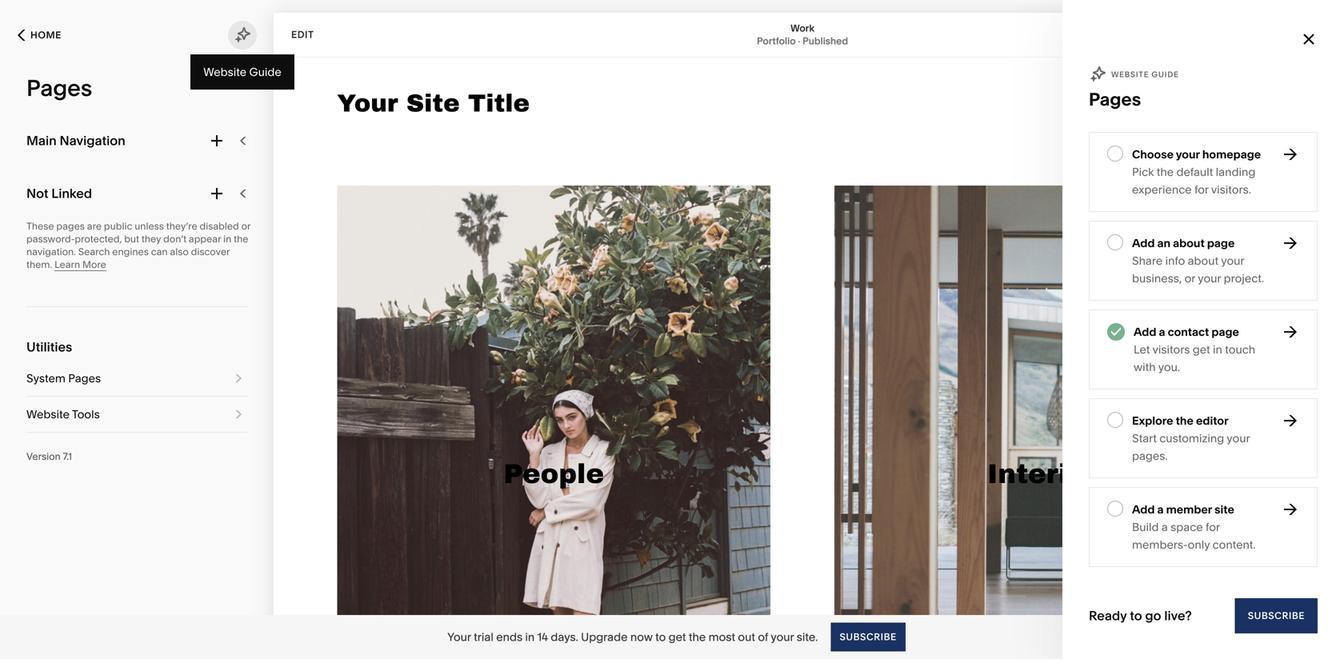 Task type: describe. For each thing, give the bounding box(es) containing it.
can
[[151, 246, 168, 258]]

not linked
[[26, 186, 92, 201]]

start
[[1132, 432, 1157, 445]]

2 vertical spatial a
[[1162, 520, 1168, 534]]

0 horizontal spatial guide
[[249, 65, 281, 79]]

1 horizontal spatial guide
[[1152, 70, 1179, 79]]

public
[[104, 220, 132, 232]]

page for your
[[1207, 236, 1235, 250]]

·
[[798, 35, 800, 47]]

them.
[[26, 259, 52, 270]]

main navigation
[[26, 133, 125, 148]]

website inside button
[[26, 408, 70, 421]]

build
[[1132, 520, 1159, 534]]

navigation
[[60, 133, 125, 148]]

pick
[[1132, 165, 1154, 179]]

system pages
[[26, 372, 101, 385]]

visitors.
[[1211, 183, 1251, 196]]

your trial ends in 14 days. upgrade now to get the most out of your site.
[[447, 630, 818, 644]]

experience
[[1132, 183, 1192, 196]]

ready to go live?
[[1089, 608, 1192, 624]]

the inside these pages are public unless they're disabled or password-protected, but they don't appear in the navigation. search engines can also discover them.
[[234, 233, 248, 245]]

website tools
[[26, 408, 100, 421]]

go
[[1145, 608, 1161, 624]]

only
[[1188, 538, 1210, 552]]

upgrade
[[581, 630, 628, 644]]

editor
[[1196, 414, 1229, 428]]

landing
[[1216, 165, 1256, 179]]

site.
[[797, 630, 818, 644]]

choose your homepage pick the default landing experience for visitors.
[[1132, 148, 1261, 196]]

0 horizontal spatial to
[[655, 630, 666, 644]]

business,
[[1132, 272, 1182, 285]]

learn more
[[54, 259, 106, 270]]

add an about page share info about your business, or your project.
[[1132, 236, 1264, 285]]

disabled
[[200, 220, 239, 232]]

contact
[[1168, 325, 1209, 339]]

info
[[1165, 254, 1185, 268]]

home
[[30, 29, 62, 41]]

0 vertical spatial subscribe
[[1248, 610, 1305, 622]]

a for contact
[[1159, 325, 1165, 339]]

trial
[[474, 630, 494, 644]]

your up project.
[[1221, 254, 1244, 268]]

default
[[1177, 165, 1213, 179]]

for inside add a member site build a space for members-only content.
[[1206, 520, 1220, 534]]

visitors
[[1153, 343, 1190, 356]]

a for member
[[1157, 503, 1164, 516]]

live?
[[1164, 608, 1192, 624]]

share
[[1132, 254, 1163, 268]]

7.1
[[63, 451, 72, 462]]

work portfolio · published
[[757, 22, 848, 47]]

edit
[[291, 29, 314, 40]]

out
[[738, 630, 755, 644]]

system pages button
[[26, 361, 247, 396]]

protected,
[[75, 233, 122, 245]]

project.
[[1224, 272, 1264, 285]]

website tools button
[[26, 397, 247, 432]]

homepage
[[1202, 148, 1261, 161]]

explore the editor start customizing your pages.
[[1132, 414, 1250, 463]]

page for in
[[1212, 325, 1239, 339]]

don't
[[163, 233, 186, 245]]

your inside explore the editor start customizing your pages.
[[1227, 432, 1250, 445]]

content.
[[1213, 538, 1256, 552]]

add a member site build a space for members-only content.
[[1132, 503, 1256, 552]]

2 horizontal spatial website
[[1111, 70, 1149, 79]]

linked
[[51, 186, 92, 201]]

your
[[447, 630, 471, 644]]

search
[[78, 246, 110, 258]]

they're
[[166, 220, 197, 232]]

explore
[[1132, 414, 1173, 428]]

system
[[26, 372, 66, 385]]

with
[[1134, 360, 1156, 374]]

learn more link
[[54, 259, 106, 271]]

version
[[26, 451, 61, 462]]

1 horizontal spatial website guide
[[1111, 70, 1179, 79]]

pages down home at the left
[[26, 74, 92, 102]]

appear
[[189, 233, 221, 245]]

ready
[[1089, 608, 1127, 624]]



Task type: locate. For each thing, give the bounding box(es) containing it.
ends
[[496, 630, 523, 644]]

they
[[142, 233, 161, 245]]

1 horizontal spatial website
[[203, 65, 247, 79]]

of
[[758, 630, 768, 644]]

the
[[1157, 165, 1174, 179], [234, 233, 248, 245], [1176, 414, 1194, 428], [689, 630, 706, 644]]

add up share
[[1132, 236, 1155, 250]]

add for add a contact page let visitors get in touch with you.
[[1134, 325, 1157, 339]]

utilities
[[26, 339, 72, 355]]

learn
[[54, 259, 80, 270]]

the down disabled
[[234, 233, 248, 245]]

members-
[[1132, 538, 1188, 552]]

customizing
[[1160, 432, 1224, 445]]

1 vertical spatial add
[[1134, 325, 1157, 339]]

add inside add a member site build a space for members-only content.
[[1132, 503, 1155, 516]]

page up project.
[[1207, 236, 1235, 250]]

a
[[1159, 325, 1165, 339], [1157, 503, 1164, 516], [1162, 520, 1168, 534]]

add for add a member site build a space for members-only content.
[[1132, 503, 1155, 516]]

0 horizontal spatial in
[[223, 233, 231, 245]]

to right now
[[655, 630, 666, 644]]

for down default
[[1195, 183, 1209, 196]]

2 vertical spatial add
[[1132, 503, 1155, 516]]

get down "contact"
[[1193, 343, 1210, 356]]

navigation.
[[26, 246, 76, 258]]

0 vertical spatial about
[[1173, 236, 1205, 250]]

1 horizontal spatial subscribe
[[1248, 610, 1305, 622]]

touch
[[1225, 343, 1255, 356]]

in inside add a contact page let visitors get in touch with you.
[[1213, 343, 1222, 356]]

a inside add a contact page let visitors get in touch with you.
[[1159, 325, 1165, 339]]

or right disabled
[[241, 220, 251, 232]]

for inside choose your homepage pick the default landing experience for visitors.
[[1195, 183, 1209, 196]]

0 vertical spatial add
[[1132, 236, 1155, 250]]

1 vertical spatial for
[[1206, 520, 1220, 534]]

pages
[[26, 74, 92, 102], [1089, 88, 1141, 110], [68, 372, 101, 385]]

let
[[1134, 343, 1150, 356]]

your up default
[[1176, 148, 1200, 161]]

unless
[[135, 220, 164, 232]]

0 vertical spatial get
[[1193, 343, 1210, 356]]

add up let
[[1134, 325, 1157, 339]]

your inside choose your homepage pick the default landing experience for visitors.
[[1176, 148, 1200, 161]]

0 vertical spatial to
[[1130, 608, 1142, 624]]

0 horizontal spatial subscribe button
[[831, 623, 906, 652]]

for
[[1195, 183, 1209, 196], [1206, 520, 1220, 534]]

1 horizontal spatial in
[[525, 630, 535, 644]]

pages up tools
[[68, 372, 101, 385]]

choose
[[1132, 148, 1174, 161]]

password-
[[26, 233, 75, 245]]

work
[[791, 22, 814, 34]]

about
[[1173, 236, 1205, 250], [1188, 254, 1219, 268]]

get right now
[[669, 630, 686, 644]]

an
[[1157, 236, 1171, 250]]

0 vertical spatial page
[[1207, 236, 1235, 250]]

these
[[26, 220, 54, 232]]

you.
[[1158, 360, 1180, 374]]

these pages are public unless they're disabled or password-protected, but they don't appear in the navigation. search engines can also discover them.
[[26, 220, 251, 270]]

a up members-
[[1162, 520, 1168, 534]]

published
[[803, 35, 848, 47]]

but
[[124, 233, 139, 245]]

1 vertical spatial get
[[669, 630, 686, 644]]

1 vertical spatial or
[[1185, 272, 1195, 285]]

or down info
[[1185, 272, 1195, 285]]

0 vertical spatial for
[[1195, 183, 1209, 196]]

0 horizontal spatial website guide
[[203, 65, 281, 79]]

the up experience
[[1157, 165, 1174, 179]]

add for add an about page share info about your business, or your project.
[[1132, 236, 1155, 250]]

about right info
[[1188, 254, 1219, 268]]

1 vertical spatial in
[[1213, 343, 1222, 356]]

also
[[170, 246, 189, 258]]

0 horizontal spatial or
[[241, 220, 251, 232]]

add a new page to the "not linked" navigation group image
[[208, 185, 226, 202]]

member
[[1166, 503, 1212, 516]]

the left most
[[689, 630, 706, 644]]

the inside choose your homepage pick the default landing experience for visitors.
[[1157, 165, 1174, 179]]

or
[[241, 220, 251, 232], [1185, 272, 1195, 285]]

1 horizontal spatial subscribe button
[[1235, 598, 1318, 634]]

0 horizontal spatial website
[[26, 408, 70, 421]]

site
[[1215, 503, 1234, 516]]

space
[[1171, 520, 1203, 534]]

for down site
[[1206, 520, 1220, 534]]

more
[[82, 259, 106, 270]]

your down editor
[[1227, 432, 1250, 445]]

0 vertical spatial or
[[241, 220, 251, 232]]

tools
[[72, 408, 100, 421]]

add a new page to the "main navigation" group image
[[208, 132, 226, 150]]

add
[[1132, 236, 1155, 250], [1134, 325, 1157, 339], [1132, 503, 1155, 516]]

0 horizontal spatial get
[[669, 630, 686, 644]]

main
[[26, 133, 57, 148]]

1 vertical spatial subscribe
[[840, 631, 897, 643]]

2 vertical spatial in
[[525, 630, 535, 644]]

1 vertical spatial about
[[1188, 254, 1219, 268]]

add a contact page let visitors get in touch with you.
[[1134, 325, 1255, 374]]

0 horizontal spatial subscribe
[[840, 631, 897, 643]]

website guide
[[203, 65, 281, 79], [1111, 70, 1179, 79]]

portfolio
[[757, 35, 796, 47]]

1 horizontal spatial get
[[1193, 343, 1210, 356]]

pages
[[56, 220, 85, 232]]

pages up the choose
[[1089, 88, 1141, 110]]

edit button
[[281, 20, 324, 50]]

page inside add an about page share info about your business, or your project.
[[1207, 236, 1235, 250]]

subscribe button for ready to go live?
[[1235, 598, 1318, 634]]

a up build
[[1157, 503, 1164, 516]]

now
[[630, 630, 653, 644]]

days.
[[551, 630, 578, 644]]

2 horizontal spatial in
[[1213, 343, 1222, 356]]

are
[[87, 220, 102, 232]]

the inside explore the editor start customizing your pages.
[[1176, 414, 1194, 428]]

a up visitors at the bottom right of the page
[[1159, 325, 1165, 339]]

not
[[26, 186, 48, 201]]

engines
[[112, 246, 149, 258]]

subscribe button for your trial ends in 14 days. upgrade now to get the most out of your site.
[[831, 623, 906, 652]]

or inside these pages are public unless they're disabled or password-protected, but they don't appear in the navigation. search engines can also discover them.
[[241, 220, 251, 232]]

1 horizontal spatial to
[[1130, 608, 1142, 624]]

version 7.1
[[26, 451, 72, 462]]

pages inside system pages button
[[68, 372, 101, 385]]

add inside add a contact page let visitors get in touch with you.
[[1134, 325, 1157, 339]]

page inside add a contact page let visitors get in touch with you.
[[1212, 325, 1239, 339]]

in inside these pages are public unless they're disabled or password-protected, but they don't appear in the navigation. search engines can also discover them.
[[223, 233, 231, 245]]

0 vertical spatial in
[[223, 233, 231, 245]]

pages.
[[1132, 449, 1168, 463]]

1 vertical spatial page
[[1212, 325, 1239, 339]]

to left go
[[1130, 608, 1142, 624]]

get inside add a contact page let visitors get in touch with you.
[[1193, 343, 1210, 356]]

in left 14
[[525, 630, 535, 644]]

1 horizontal spatial or
[[1185, 272, 1195, 285]]

or inside add an about page share info about your business, or your project.
[[1185, 272, 1195, 285]]

0 vertical spatial a
[[1159, 325, 1165, 339]]

home button
[[0, 18, 79, 53]]

page
[[1207, 236, 1235, 250], [1212, 325, 1239, 339]]

your left project.
[[1198, 272, 1221, 285]]

subscribe button
[[1235, 598, 1318, 634], [831, 623, 906, 652]]

add inside add an about page share info about your business, or your project.
[[1132, 236, 1155, 250]]

to
[[1130, 608, 1142, 624], [655, 630, 666, 644]]

website
[[203, 65, 247, 79], [1111, 70, 1149, 79], [26, 408, 70, 421]]

most
[[709, 630, 735, 644]]

the up customizing
[[1176, 414, 1194, 428]]

in down disabled
[[223, 233, 231, 245]]

1 vertical spatial a
[[1157, 503, 1164, 516]]

page up touch
[[1212, 325, 1239, 339]]

add up build
[[1132, 503, 1155, 516]]

in left touch
[[1213, 343, 1222, 356]]

subscribe
[[1248, 610, 1305, 622], [840, 631, 897, 643]]

14
[[537, 630, 548, 644]]

get
[[1193, 343, 1210, 356], [669, 630, 686, 644]]

discover
[[191, 246, 230, 258]]

about up info
[[1173, 236, 1205, 250]]

your right of
[[771, 630, 794, 644]]

1 vertical spatial to
[[655, 630, 666, 644]]



Task type: vqa. For each thing, say whether or not it's contained in the screenshot.
Add in Add a contact page Let visitors get in touch with you.
yes



